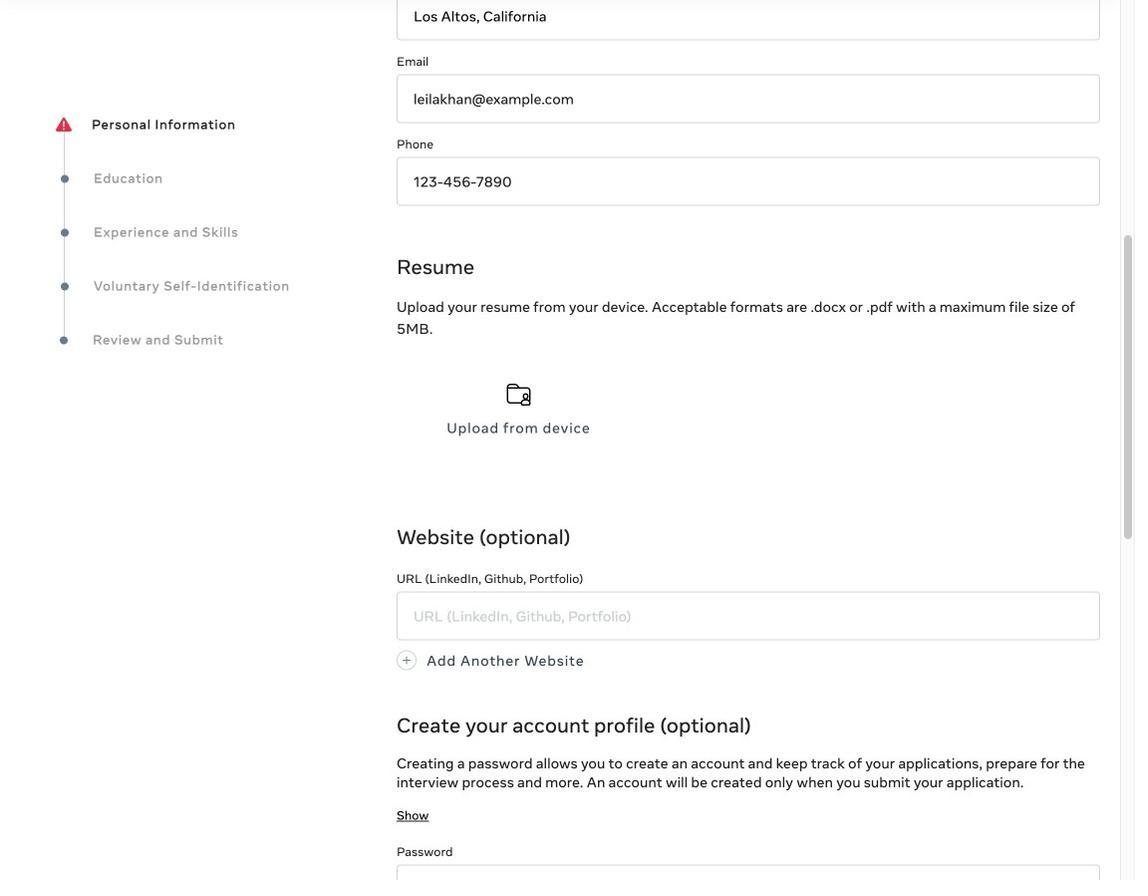 Task type: vqa. For each thing, say whether or not it's contained in the screenshot.
PASSWORD FIELD in the bottom of the page
yes



Task type: describe. For each thing, give the bounding box(es) containing it.
Email text field
[[397, 74, 1100, 123]]

URL (LinkedIn, Github, Portfolio) text field
[[397, 592, 1100, 641]]



Task type: locate. For each thing, give the bounding box(es) containing it.
Location text field
[[397, 0, 1100, 40]]

None password field
[[397, 865, 1100, 880]]

Phone text field
[[397, 157, 1100, 206]]



